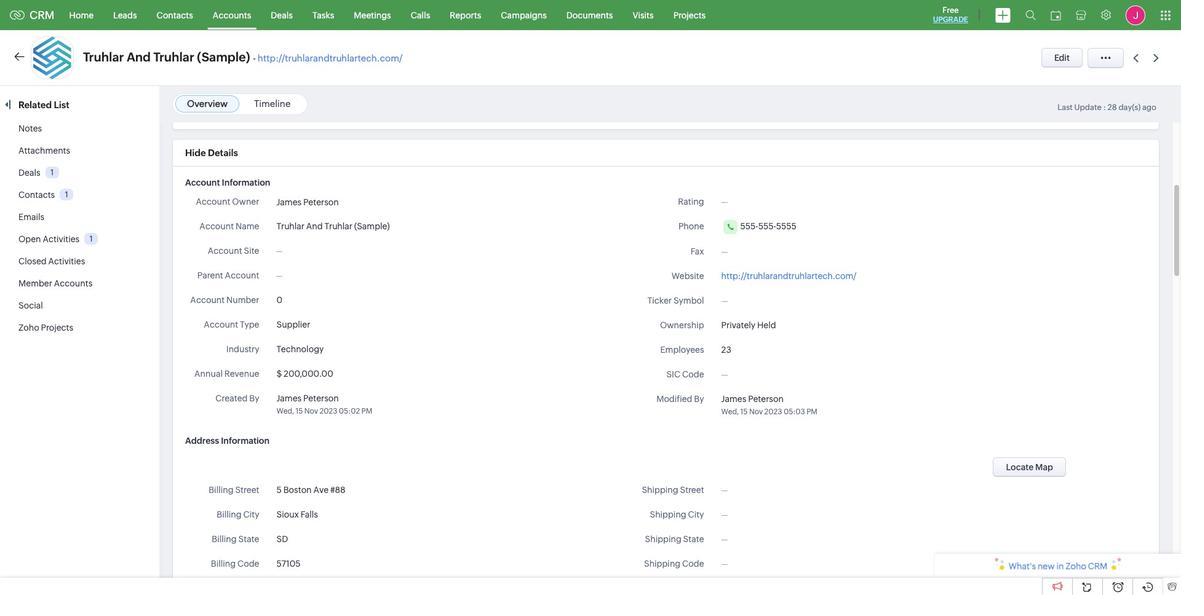 Task type: vqa. For each thing, say whether or not it's contained in the screenshot.
NEW ORLEANS
no



Task type: describe. For each thing, give the bounding box(es) containing it.
supplier
[[277, 320, 310, 330]]

calendar image
[[1051, 10, 1061, 20]]

$
[[277, 369, 282, 379]]

last
[[1058, 103, 1073, 112]]

account for account owner
[[196, 197, 230, 207]]

tasks
[[312, 10, 334, 20]]

billing city
[[217, 510, 259, 520]]

#88
[[330, 485, 345, 495]]

member accounts
[[18, 279, 92, 289]]

wed, for created by
[[277, 407, 294, 416]]

created
[[215, 394, 248, 404]]

activities for closed activities
[[48, 257, 85, 266]]

1 vertical spatial crm
[[1088, 562, 1108, 572]]

leads link
[[103, 0, 147, 30]]

1 horizontal spatial accounts
[[213, 10, 251, 20]]

1 vertical spatial projects
[[41, 323, 73, 333]]

0 vertical spatial http://truhlarandtruhlartech.com/ link
[[258, 53, 403, 63]]

200,000.00
[[284, 369, 333, 379]]

:
[[1103, 103, 1106, 112]]

nov for modified by
[[749, 408, 763, 417]]

privately
[[721, 321, 756, 330]]

emails
[[18, 212, 44, 222]]

accounts link
[[203, 0, 261, 30]]

information for account information
[[222, 178, 270, 188]]

account information
[[185, 178, 270, 188]]

documents link
[[557, 0, 623, 30]]

shipping code
[[644, 559, 704, 569]]

sioux falls
[[277, 510, 318, 520]]

0
[[277, 295, 282, 305]]

notes
[[18, 124, 42, 134]]

1 555- from the left
[[740, 221, 758, 231]]

open activities
[[18, 234, 80, 244]]

parent
[[197, 271, 223, 281]]

website
[[672, 271, 704, 281]]

overview
[[187, 98, 228, 109]]

05:03
[[784, 408, 805, 417]]

overview link
[[187, 98, 228, 109]]

by for modified by
[[694, 394, 704, 404]]

5
[[277, 485, 282, 495]]

truhlar and truhlar (sample)
[[277, 221, 390, 231]]

emails link
[[18, 212, 44, 222]]

billing for billing street
[[209, 485, 234, 495]]

shipping for shipping code
[[644, 559, 681, 569]]

last update : 28 day(s) ago
[[1058, 103, 1157, 112]]

2023 for technology
[[320, 407, 337, 416]]

visits
[[633, 10, 654, 20]]

list
[[54, 100, 69, 110]]

day(s)
[[1119, 103, 1141, 112]]

home link
[[59, 0, 103, 30]]

0 horizontal spatial crm
[[30, 9, 55, 22]]

update
[[1075, 103, 1102, 112]]

nov for created by
[[304, 407, 318, 416]]

1 vertical spatial deals
[[18, 168, 40, 178]]

sic
[[667, 370, 681, 380]]

hide
[[185, 148, 206, 158]]

state for billing state
[[238, 535, 259, 544]]

meetings link
[[344, 0, 401, 30]]

0 horizontal spatial contacts link
[[18, 190, 55, 200]]

modified by
[[657, 394, 704, 404]]

account for account name
[[200, 221, 234, 231]]

campaigns
[[501, 10, 547, 20]]

james for james peterson wed, 15 nov 2023 05:02 pm
[[277, 394, 302, 404]]

1 horizontal spatial contacts
[[157, 10, 193, 20]]

boston
[[283, 485, 312, 495]]

http://truhlarandtruhlartech.com/ inside truhlar and truhlar (sample) - http://truhlarandtruhlartech.com/
[[258, 53, 403, 63]]

timeline link
[[254, 98, 291, 109]]

technology
[[277, 345, 324, 354]]

details
[[208, 148, 238, 158]]

15 for created by
[[296, 407, 303, 416]]

code for billing code
[[237, 559, 259, 569]]

billing state
[[212, 535, 259, 544]]

and for truhlar and truhlar (sample) - http://truhlarandtruhlartech.com/
[[127, 50, 151, 64]]

code for shipping code
[[682, 559, 704, 569]]

0 vertical spatial zoho
[[18, 323, 39, 333]]

related list
[[18, 100, 71, 110]]

05:02
[[339, 407, 360, 416]]

calls
[[411, 10, 430, 20]]

new
[[1038, 562, 1055, 572]]

tasks link
[[303, 0, 344, 30]]

shipping street
[[642, 485, 704, 495]]

closed activities
[[18, 257, 85, 266]]

reports
[[450, 10, 481, 20]]

city for billing city
[[243, 510, 259, 520]]

annual
[[194, 369, 223, 379]]

parent account
[[197, 271, 259, 281]]

wed, for modified by
[[721, 408, 739, 417]]

profile image
[[1126, 5, 1146, 25]]

account owner
[[196, 197, 259, 207]]

address information
[[185, 436, 270, 446]]

1 horizontal spatial deals link
[[261, 0, 303, 30]]

employees
[[660, 345, 704, 355]]

search image
[[1026, 10, 1036, 20]]

1 for open activities
[[90, 234, 93, 244]]

privately held
[[721, 321, 776, 330]]

account name
[[200, 221, 259, 231]]

free
[[943, 6, 959, 15]]

23
[[721, 345, 731, 355]]

address
[[185, 436, 219, 446]]

(sample) for truhlar and truhlar (sample)
[[354, 221, 390, 231]]

sioux
[[277, 510, 299, 520]]

closed activities link
[[18, 257, 85, 266]]

create menu element
[[988, 0, 1018, 30]]

search element
[[1018, 0, 1043, 30]]

edit
[[1054, 53, 1070, 63]]

modified
[[657, 394, 692, 404]]

in
[[1057, 562, 1064, 572]]

555-555-5555
[[740, 221, 797, 231]]

street for shipping street
[[680, 485, 704, 495]]

ownership
[[660, 321, 704, 330]]

documents
[[567, 10, 613, 20]]



Task type: locate. For each thing, give the bounding box(es) containing it.
0 horizontal spatial pm
[[362, 407, 372, 416]]

0 horizontal spatial 1
[[50, 168, 54, 177]]

social link
[[18, 301, 43, 311]]

zoho right in
[[1066, 562, 1086, 572]]

pm right 05:02
[[362, 407, 372, 416]]

ticker symbol
[[648, 296, 704, 306]]

attachments link
[[18, 146, 70, 156]]

5 boston ave #88
[[277, 485, 345, 495]]

2 city from the left
[[688, 510, 704, 520]]

0 horizontal spatial http://truhlarandtruhlartech.com/
[[258, 53, 403, 63]]

crm left home "link"
[[30, 9, 55, 22]]

deals link down attachments
[[18, 168, 40, 178]]

city
[[243, 510, 259, 520], [688, 510, 704, 520]]

deals link left the tasks
[[261, 0, 303, 30]]

by
[[249, 394, 259, 404], [694, 394, 704, 404]]

2023 left the 05:03
[[764, 408, 782, 417]]

revenue
[[224, 369, 259, 379]]

state down billing city
[[238, 535, 259, 544]]

projects inside projects link
[[673, 10, 706, 20]]

city for shipping city
[[688, 510, 704, 520]]

2023 inside james peterson wed, 15 nov 2023 05:03 pm
[[764, 408, 782, 417]]

1
[[50, 168, 54, 177], [65, 190, 68, 199], [90, 234, 93, 244]]

1 vertical spatial contacts
[[18, 190, 55, 200]]

1 horizontal spatial contacts link
[[147, 0, 203, 30]]

0 horizontal spatial wed,
[[277, 407, 294, 416]]

activities up closed activities link
[[43, 234, 80, 244]]

contacts right 'leads'
[[157, 10, 193, 20]]

1 horizontal spatial by
[[694, 394, 704, 404]]

1 horizontal spatial nov
[[749, 408, 763, 417]]

1 horizontal spatial zoho
[[1066, 562, 1086, 572]]

deals left 'tasks' 'link'
[[271, 10, 293, 20]]

0 vertical spatial (sample)
[[197, 50, 250, 64]]

closed
[[18, 257, 47, 266]]

billing for billing city
[[217, 510, 242, 520]]

billing street
[[209, 485, 259, 495]]

truhlar and truhlar (sample) - http://truhlarandtruhlartech.com/
[[83, 50, 403, 64]]

timeline
[[254, 98, 291, 109]]

open
[[18, 234, 41, 244]]

visits link
[[623, 0, 664, 30]]

1 horizontal spatial pm
[[807, 408, 818, 417]]

ticker
[[648, 296, 672, 306]]

projects link
[[664, 0, 716, 30]]

member accounts link
[[18, 279, 92, 289]]

information for address information
[[221, 436, 270, 446]]

street up billing city
[[235, 485, 259, 495]]

account for account information
[[185, 178, 220, 188]]

by right created
[[249, 394, 259, 404]]

created by
[[215, 394, 259, 404]]

zoho
[[18, 323, 39, 333], [1066, 562, 1086, 572]]

industry
[[226, 345, 259, 354]]

2023
[[320, 407, 337, 416], [764, 408, 782, 417]]

pm for technology
[[362, 407, 372, 416]]

account for account number
[[190, 295, 225, 305]]

1 horizontal spatial (sample)
[[354, 221, 390, 231]]

http://truhlarandtruhlartech.com/ link down the tasks
[[258, 53, 403, 63]]

shipping down shipping state
[[644, 559, 681, 569]]

phone
[[679, 221, 704, 231]]

hide details link
[[185, 148, 238, 158]]

0 horizontal spatial (sample)
[[197, 50, 250, 64]]

(sample)
[[197, 50, 250, 64], [354, 221, 390, 231]]

2023 for 23
[[764, 408, 782, 417]]

nov inside james peterson wed, 15 nov 2023 05:02 pm
[[304, 407, 318, 416]]

peterson inside james peterson wed, 15 nov 2023 05:02 pm
[[303, 394, 339, 404]]

and down james peterson
[[306, 221, 323, 231]]

create menu image
[[995, 8, 1011, 22]]

0 horizontal spatial accounts
[[54, 279, 92, 289]]

0 horizontal spatial deals
[[18, 168, 40, 178]]

2 horizontal spatial 1
[[90, 234, 93, 244]]

wed, inside james peterson wed, 15 nov 2023 05:03 pm
[[721, 408, 739, 417]]

0 horizontal spatial 15
[[296, 407, 303, 416]]

open activities link
[[18, 234, 80, 244]]

code for sic code
[[682, 370, 704, 380]]

0 horizontal spatial zoho
[[18, 323, 39, 333]]

site
[[244, 246, 259, 256]]

0 horizontal spatial and
[[127, 50, 151, 64]]

james down 23
[[721, 394, 746, 404]]

falls
[[301, 510, 318, 520]]

shipping up shipping city
[[642, 485, 678, 495]]

sic code
[[667, 370, 704, 380]]

contacts link right 'leads'
[[147, 0, 203, 30]]

deals link
[[261, 0, 303, 30], [18, 168, 40, 178]]

related
[[18, 100, 52, 110]]

by right modified on the bottom right of page
[[694, 394, 704, 404]]

1 vertical spatial (sample)
[[354, 221, 390, 231]]

account down the parent
[[190, 295, 225, 305]]

1 vertical spatial activities
[[48, 257, 85, 266]]

crm right in
[[1088, 562, 1108, 572]]

$  200,000.00
[[277, 369, 333, 379]]

account up number
[[225, 271, 259, 281]]

1 vertical spatial http://truhlarandtruhlartech.com/ link
[[721, 271, 857, 281]]

billing down billing state
[[211, 559, 236, 569]]

type
[[240, 320, 259, 330]]

rating
[[678, 197, 704, 207]]

shipping city
[[650, 510, 704, 520]]

1 horizontal spatial wed,
[[721, 408, 739, 417]]

shipping state
[[645, 535, 704, 544]]

projects right visits
[[673, 10, 706, 20]]

1 horizontal spatial http://truhlarandtruhlartech.com/ link
[[721, 271, 857, 281]]

http://truhlarandtruhlartech.com/ down the tasks
[[258, 53, 403, 63]]

1 vertical spatial contacts link
[[18, 190, 55, 200]]

accounts up truhlar and truhlar (sample) - http://truhlarandtruhlartech.com/ on the top left of page
[[213, 10, 251, 20]]

(sample) for truhlar and truhlar (sample) - http://truhlarandtruhlartech.com/
[[197, 50, 250, 64]]

account down account number
[[204, 320, 238, 330]]

http://truhlarandtruhlartech.com/
[[258, 53, 403, 63], [721, 271, 857, 281]]

street
[[235, 485, 259, 495], [680, 485, 704, 495]]

deals down attachments
[[18, 168, 40, 178]]

0 horizontal spatial state
[[238, 535, 259, 544]]

james inside james peterson wed, 15 nov 2023 05:02 pm
[[277, 394, 302, 404]]

zoho down social
[[18, 323, 39, 333]]

social
[[18, 301, 43, 311]]

account for account site
[[208, 246, 242, 256]]

owner
[[232, 197, 259, 207]]

0 vertical spatial activities
[[43, 234, 80, 244]]

home
[[69, 10, 94, 20]]

next record image
[[1154, 54, 1162, 62]]

peterson for james peterson
[[303, 197, 339, 207]]

code down billing state
[[237, 559, 259, 569]]

james
[[277, 197, 302, 207], [277, 394, 302, 404], [721, 394, 746, 404]]

shipping for shipping street
[[642, 485, 678, 495]]

0 vertical spatial information
[[222, 178, 270, 188]]

15 left the 05:03
[[740, 408, 748, 417]]

0 horizontal spatial city
[[243, 510, 259, 520]]

code right sic on the right bottom of the page
[[682, 370, 704, 380]]

state down shipping city
[[683, 535, 704, 544]]

0 vertical spatial crm
[[30, 9, 55, 22]]

1 horizontal spatial crm
[[1088, 562, 1108, 572]]

account down account information
[[196, 197, 230, 207]]

billing for billing code
[[211, 559, 236, 569]]

what's new in zoho crm link
[[935, 554, 1181, 578]]

1 city from the left
[[243, 510, 259, 520]]

pm for 23
[[807, 408, 818, 417]]

0 horizontal spatial nov
[[304, 407, 318, 416]]

1 horizontal spatial deals
[[271, 10, 293, 20]]

1 vertical spatial deals link
[[18, 168, 40, 178]]

billing up "billing code"
[[212, 535, 237, 544]]

and
[[127, 50, 151, 64], [306, 221, 323, 231]]

previous record image
[[1133, 54, 1139, 62]]

None button
[[993, 458, 1066, 477]]

0 vertical spatial http://truhlarandtruhlartech.com/
[[258, 53, 403, 63]]

1 horizontal spatial city
[[688, 510, 704, 520]]

1 horizontal spatial 2023
[[764, 408, 782, 417]]

1 horizontal spatial and
[[306, 221, 323, 231]]

street up shipping city
[[680, 485, 704, 495]]

james peterson wed, 15 nov 2023 05:02 pm
[[277, 394, 372, 416]]

attachments
[[18, 146, 70, 156]]

code down shipping state
[[682, 559, 704, 569]]

accounts
[[213, 10, 251, 20], [54, 279, 92, 289]]

shipping up shipping code in the right of the page
[[645, 535, 682, 544]]

15 for modified by
[[740, 408, 748, 417]]

0 horizontal spatial by
[[249, 394, 259, 404]]

0 vertical spatial accounts
[[213, 10, 251, 20]]

pm right the 05:03
[[807, 408, 818, 417]]

1 up open activities
[[65, 190, 68, 199]]

james right owner at the left top of the page
[[277, 197, 302, 207]]

crm link
[[10, 9, 55, 22]]

james peterson wed, 15 nov 2023 05:03 pm
[[721, 394, 818, 417]]

1 horizontal spatial street
[[680, 485, 704, 495]]

1 horizontal spatial state
[[683, 535, 704, 544]]

2023 left 05:02
[[320, 407, 337, 416]]

2 street from the left
[[680, 485, 704, 495]]

1 down attachments
[[50, 168, 54, 177]]

http://truhlarandtruhlartech.com/ link down 5555
[[721, 271, 857, 281]]

0 vertical spatial contacts link
[[147, 0, 203, 30]]

peterson up the 05:03
[[748, 394, 784, 404]]

leads
[[113, 10, 137, 20]]

0 horizontal spatial projects
[[41, 323, 73, 333]]

0 horizontal spatial 2023
[[320, 407, 337, 416]]

1 vertical spatial zoho
[[1066, 562, 1086, 572]]

0 vertical spatial projects
[[673, 10, 706, 20]]

shipping for shipping state
[[645, 535, 682, 544]]

2 555- from the left
[[758, 221, 776, 231]]

1 horizontal spatial projects
[[673, 10, 706, 20]]

2023 inside james peterson wed, 15 nov 2023 05:02 pm
[[320, 407, 337, 416]]

peterson inside james peterson wed, 15 nov 2023 05:03 pm
[[748, 394, 784, 404]]

state for shipping state
[[683, 535, 704, 544]]

activities for open activities
[[43, 234, 80, 244]]

and down "leads" link
[[127, 50, 151, 64]]

wed,
[[277, 407, 294, 416], [721, 408, 739, 417]]

peterson up truhlar and truhlar (sample)
[[303, 197, 339, 207]]

1 vertical spatial information
[[221, 436, 270, 446]]

0 horizontal spatial deals link
[[18, 168, 40, 178]]

account down account owner
[[200, 221, 234, 231]]

nov inside james peterson wed, 15 nov 2023 05:03 pm
[[749, 408, 763, 417]]

upgrade
[[933, 15, 968, 24]]

0 horizontal spatial contacts
[[18, 190, 55, 200]]

peterson for james peterson wed, 15 nov 2023 05:02 pm
[[303, 394, 339, 404]]

james inside james peterson wed, 15 nov 2023 05:03 pm
[[721, 394, 746, 404]]

peterson down 200,000.00
[[303, 394, 339, 404]]

meetings
[[354, 10, 391, 20]]

activities
[[43, 234, 80, 244], [48, 257, 85, 266]]

0 vertical spatial 1
[[50, 168, 54, 177]]

0 vertical spatial deals
[[271, 10, 293, 20]]

and for truhlar and truhlar (sample)
[[306, 221, 323, 231]]

1 state from the left
[[238, 535, 259, 544]]

james for james peterson wed, 15 nov 2023 05:03 pm
[[721, 394, 746, 404]]

15 inside james peterson wed, 15 nov 2023 05:03 pm
[[740, 408, 748, 417]]

peterson
[[303, 197, 339, 207], [303, 394, 339, 404], [748, 394, 784, 404]]

1 horizontal spatial 15
[[740, 408, 748, 417]]

1 vertical spatial accounts
[[54, 279, 92, 289]]

account up parent account
[[208, 246, 242, 256]]

peterson for james peterson wed, 15 nov 2023 05:03 pm
[[748, 394, 784, 404]]

what's
[[1009, 562, 1036, 572]]

billing down billing street
[[217, 510, 242, 520]]

account down the hide
[[185, 178, 220, 188]]

fax
[[691, 247, 704, 257]]

0 horizontal spatial http://truhlarandtruhlartech.com/ link
[[258, 53, 403, 63]]

2 vertical spatial 1
[[90, 234, 93, 244]]

projects down social
[[41, 323, 73, 333]]

activities up member accounts
[[48, 257, 85, 266]]

james down '$'
[[277, 394, 302, 404]]

information right address
[[221, 436, 270, 446]]

shipping down shipping street
[[650, 510, 686, 520]]

zoho projects link
[[18, 323, 73, 333]]

campaigns link
[[491, 0, 557, 30]]

city up shipping state
[[688, 510, 704, 520]]

0 vertical spatial contacts
[[157, 10, 193, 20]]

0 horizontal spatial street
[[235, 485, 259, 495]]

billing up billing city
[[209, 485, 234, 495]]

1 street from the left
[[235, 485, 259, 495]]

1 horizontal spatial 1
[[65, 190, 68, 199]]

accounts down closed activities link
[[54, 279, 92, 289]]

street for billing street
[[235, 485, 259, 495]]

shipping for shipping city
[[650, 510, 686, 520]]

1 vertical spatial 1
[[65, 190, 68, 199]]

pm inside james peterson wed, 15 nov 2023 05:02 pm
[[362, 407, 372, 416]]

0 vertical spatial deals link
[[261, 0, 303, 30]]

billing
[[209, 485, 234, 495], [217, 510, 242, 520], [212, 535, 237, 544], [211, 559, 236, 569]]

1 for deals
[[50, 168, 54, 177]]

57105
[[277, 559, 301, 569]]

state
[[238, 535, 259, 544], [683, 535, 704, 544]]

edit button
[[1042, 48, 1083, 68]]

contacts up the emails link
[[18, 190, 55, 200]]

james for james peterson
[[277, 197, 302, 207]]

15 down the $  200,000.00
[[296, 407, 303, 416]]

2 state from the left
[[683, 535, 704, 544]]

nov
[[304, 407, 318, 416], [749, 408, 763, 417]]

information
[[222, 178, 270, 188], [221, 436, 270, 446]]

notes link
[[18, 124, 42, 134]]

zoho projects
[[18, 323, 73, 333]]

1 for contacts
[[65, 190, 68, 199]]

0 vertical spatial and
[[127, 50, 151, 64]]

code
[[682, 370, 704, 380], [237, 559, 259, 569], [682, 559, 704, 569]]

1 horizontal spatial http://truhlarandtruhlartech.com/
[[721, 271, 857, 281]]

city up billing state
[[243, 510, 259, 520]]

annual revenue
[[194, 369, 259, 379]]

billing code
[[211, 559, 259, 569]]

profile element
[[1119, 0, 1153, 30]]

account for account type
[[204, 320, 238, 330]]

1 vertical spatial http://truhlarandtruhlartech.com/
[[721, 271, 857, 281]]

account site
[[208, 246, 259, 256]]

by for created by
[[249, 394, 259, 404]]

nov down 200,000.00
[[304, 407, 318, 416]]

pm inside james peterson wed, 15 nov 2023 05:03 pm
[[807, 408, 818, 417]]

1 vertical spatial and
[[306, 221, 323, 231]]

ago
[[1142, 103, 1157, 112]]

nov left the 05:03
[[749, 408, 763, 417]]

information up owner at the left top of the page
[[222, 178, 270, 188]]

james peterson
[[277, 197, 339, 207]]

billing for billing state
[[212, 535, 237, 544]]

contacts link up the emails link
[[18, 190, 55, 200]]

http://truhlarandtruhlartech.com/ down 5555
[[721, 271, 857, 281]]

555-
[[740, 221, 758, 231], [758, 221, 776, 231]]

wed, inside james peterson wed, 15 nov 2023 05:02 pm
[[277, 407, 294, 416]]

1 right the open activities "link"
[[90, 234, 93, 244]]

15 inside james peterson wed, 15 nov 2023 05:02 pm
[[296, 407, 303, 416]]



